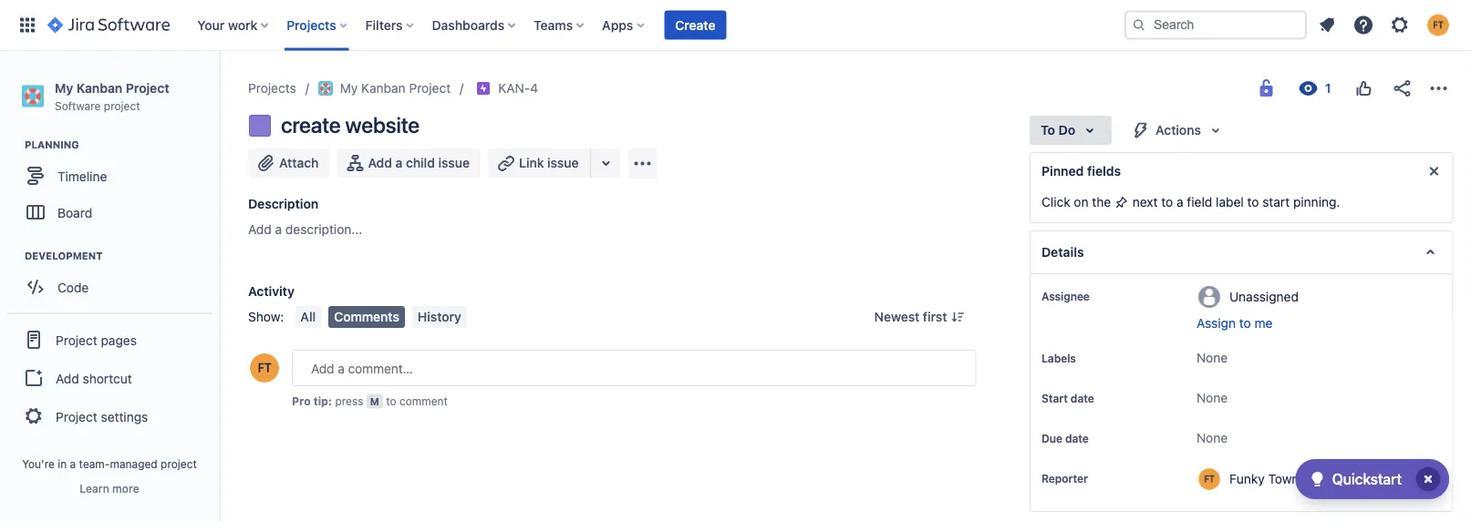 Task type: locate. For each thing, give the bounding box(es) containing it.
pro tip: press m to comment
[[292, 395, 448, 408]]

1 vertical spatial project
[[161, 458, 197, 471]]

appswitcher icon image
[[16, 14, 38, 36]]

1 vertical spatial date
[[1065, 433, 1089, 445]]

assign to me button
[[1197, 315, 1435, 333]]

actions
[[1156, 123, 1201, 138]]

projects for projects "link"
[[248, 81, 296, 96]]

create website
[[281, 112, 420, 138]]

newest first
[[875, 310, 948, 325]]

filters button
[[360, 10, 421, 40]]

epic image
[[477, 81, 491, 96]]

kan-4
[[498, 81, 539, 96]]

team-
[[79, 458, 110, 471]]

my up software
[[55, 80, 73, 95]]

shortcut
[[83, 371, 132, 386]]

press
[[335, 395, 364, 408]]

a left 'child'
[[396, 156, 403, 171]]

next
[[1133, 195, 1158, 210]]

to right next
[[1162, 195, 1173, 210]]

dismiss quickstart image
[[1414, 465, 1444, 495]]

2 my from the left
[[340, 81, 358, 96]]

Add a comment… field
[[292, 350, 977, 387]]

date
[[1071, 392, 1094, 405], [1065, 433, 1089, 445]]

4
[[530, 81, 539, 96]]

funky
[[1230, 472, 1265, 487]]

date for start date
[[1071, 392, 1094, 405]]

development
[[25, 251, 103, 263]]

1 horizontal spatial add
[[248, 222, 272, 237]]

projects up the edit color, purple selected icon on the top of page
[[248, 81, 296, 96]]

banner
[[0, 0, 1472, 51]]

1 issue from the left
[[439, 156, 470, 171]]

0 vertical spatial date
[[1071, 392, 1094, 405]]

timeline link
[[9, 158, 210, 195]]

link issue button
[[488, 149, 592, 178]]

projects button
[[281, 10, 355, 40]]

1 horizontal spatial kanban
[[361, 81, 406, 96]]

to left start
[[1248, 195, 1259, 210]]

fields
[[1087, 164, 1121, 179]]

create
[[281, 112, 341, 138]]

0 horizontal spatial add
[[56, 371, 79, 386]]

1 vertical spatial none
[[1197, 391, 1228, 406]]

start
[[1042, 392, 1068, 405]]

project down add shortcut at the bottom left
[[56, 410, 97, 425]]

to
[[1162, 195, 1173, 210], [1248, 195, 1259, 210], [1240, 316, 1251, 331], [386, 395, 397, 408]]

in
[[58, 458, 67, 471]]

my for my kanban project software project
[[55, 80, 73, 95]]

0 horizontal spatial project
[[104, 99, 140, 112]]

none
[[1197, 351, 1228, 366], [1197, 391, 1228, 406], [1197, 431, 1228, 446]]

date left due date pin to top. only you can see pinned fields. icon
[[1065, 433, 1089, 445]]

projects inside dropdown button
[[287, 17, 336, 32]]

project right managed
[[161, 458, 197, 471]]

1 kanban from the left
[[76, 80, 122, 95]]

group containing project pages
[[7, 313, 212, 443]]

project right software
[[104, 99, 140, 112]]

0 vertical spatial none
[[1197, 351, 1228, 366]]

development image
[[3, 246, 25, 268]]

project
[[104, 99, 140, 112], [161, 458, 197, 471]]

kanban up 'website'
[[361, 81, 406, 96]]

date right start
[[1071, 392, 1094, 405]]

me
[[1255, 316, 1273, 331]]

kanban inside my kanban project software project
[[76, 80, 122, 95]]

planning
[[25, 139, 79, 151]]

project inside my kanban project software project
[[104, 99, 140, 112]]

link web pages and more image
[[595, 152, 617, 174]]

0 vertical spatial projects
[[287, 17, 336, 32]]

1 vertical spatial projects
[[248, 81, 296, 96]]

2 vertical spatial none
[[1197, 431, 1228, 446]]

my inside my kanban project software project
[[55, 80, 73, 95]]

a down description
[[275, 222, 282, 237]]

0 horizontal spatial kanban
[[76, 80, 122, 95]]

0 horizontal spatial issue
[[439, 156, 470, 171]]

issue right 'child'
[[439, 156, 470, 171]]

jira software image
[[47, 14, 170, 36], [47, 14, 170, 36]]

add down 'website'
[[368, 156, 392, 171]]

add app image
[[632, 153, 654, 175]]

add a child issue
[[368, 156, 470, 171]]

projects
[[287, 17, 336, 32], [248, 81, 296, 96]]

my kanban project software project
[[55, 80, 169, 112]]

link issue
[[519, 156, 579, 171]]

1 horizontal spatial my
[[340, 81, 358, 96]]

0 vertical spatial project
[[104, 99, 140, 112]]

to left me
[[1240, 316, 1251, 331]]

kanban for my kanban project
[[361, 81, 406, 96]]

project inside my kanban project software project
[[126, 80, 169, 95]]

create
[[676, 17, 716, 32]]

teams
[[534, 17, 573, 32]]

add down description
[[248, 222, 272, 237]]

planning group
[[9, 138, 218, 237]]

1 my from the left
[[55, 80, 73, 95]]

kanban up software
[[76, 80, 122, 95]]

banner containing your work
[[0, 0, 1472, 51]]

board
[[57, 205, 92, 220]]

add for add a child issue
[[368, 156, 392, 171]]

board link
[[9, 195, 210, 231]]

add
[[368, 156, 392, 171], [248, 222, 272, 237], [56, 371, 79, 386]]

to inside button
[[1240, 316, 1251, 331]]

none for labels
[[1197, 351, 1228, 366]]

tip:
[[314, 395, 332, 408]]

2 kanban from the left
[[361, 81, 406, 96]]

actions image
[[1428, 78, 1450, 99]]

group
[[7, 313, 212, 443]]

1 none from the top
[[1197, 351, 1228, 366]]

my kanban project image
[[318, 81, 333, 96]]

kanban
[[76, 80, 122, 95], [361, 81, 406, 96]]

0 vertical spatial add
[[368, 156, 392, 171]]

code
[[57, 280, 89, 295]]

3 none from the top
[[1197, 431, 1228, 446]]

software
[[55, 99, 101, 112]]

1 vertical spatial add
[[248, 222, 272, 237]]

work
[[228, 17, 258, 32]]

add shortcut button
[[7, 361, 212, 397]]

learn more button
[[80, 482, 139, 496]]

timeline
[[57, 169, 107, 184]]

you're in a team-managed project
[[22, 458, 197, 471]]

primary element
[[11, 0, 1125, 51]]

0 horizontal spatial my
[[55, 80, 73, 95]]

click
[[1042, 195, 1071, 210]]

2 horizontal spatial add
[[368, 156, 392, 171]]

menu bar
[[291, 307, 471, 329]]

your
[[197, 17, 225, 32]]

newest first button
[[864, 307, 977, 329]]

projects up my kanban project image
[[287, 17, 336, 32]]

unassigned
[[1230, 289, 1299, 304]]

1 horizontal spatial issue
[[548, 156, 579, 171]]

pages
[[101, 333, 137, 348]]

apps button
[[597, 10, 652, 40]]

add left shortcut
[[56, 371, 79, 386]]

you're
[[22, 458, 55, 471]]

pinned
[[1042, 164, 1084, 179]]

project left sidebar navigation icon
[[126, 80, 169, 95]]

hide message image
[[1424, 161, 1446, 183]]

2 vertical spatial add
[[56, 371, 79, 386]]

check image
[[1307, 469, 1329, 491]]

child
[[406, 156, 435, 171]]

a
[[396, 156, 403, 171], [1177, 195, 1184, 210], [275, 222, 282, 237], [70, 458, 76, 471]]

my right my kanban project image
[[340, 81, 358, 96]]

add for add shortcut
[[56, 371, 79, 386]]

profile image of funky town image
[[250, 354, 279, 383]]

issue right link
[[548, 156, 579, 171]]

add for add a description...
[[248, 222, 272, 237]]

search image
[[1133, 18, 1147, 32]]

add shortcut
[[56, 371, 132, 386]]



Task type: vqa. For each thing, say whether or not it's contained in the screenshot.
All issues to the left
no



Task type: describe. For each thing, give the bounding box(es) containing it.
pinning.
[[1294, 195, 1340, 210]]

assign
[[1197, 316, 1236, 331]]

your profile and settings image
[[1428, 14, 1450, 36]]

show:
[[248, 310, 284, 325]]

quickstart
[[1333, 471, 1403, 489]]

reporter
[[1042, 473, 1088, 485]]

website
[[345, 112, 420, 138]]

notifications image
[[1317, 14, 1339, 36]]

first
[[923, 310, 948, 325]]

2 issue from the left
[[548, 156, 579, 171]]

click on the
[[1042, 195, 1115, 210]]

to right m
[[386, 395, 397, 408]]

start
[[1263, 195, 1290, 210]]

a right in on the left bottom
[[70, 458, 76, 471]]

kan-4 link
[[498, 78, 539, 99]]

newest
[[875, 310, 920, 325]]

the
[[1092, 195, 1111, 210]]

activity
[[248, 284, 295, 299]]

dashboards
[[432, 17, 505, 32]]

project left epic icon
[[409, 81, 451, 96]]

assign to me
[[1197, 316, 1273, 331]]

code link
[[9, 269, 210, 306]]

comments button
[[329, 307, 405, 329]]

apps
[[602, 17, 634, 32]]

settings image
[[1390, 14, 1412, 36]]

share image
[[1392, 78, 1414, 99]]

details element
[[1030, 231, 1454, 275]]

comment
[[400, 395, 448, 408]]

start date
[[1042, 392, 1094, 405]]

m
[[370, 396, 379, 408]]

comments
[[334, 310, 400, 325]]

labels
[[1042, 352, 1076, 365]]

1 horizontal spatial project
[[161, 458, 197, 471]]

project settings link
[[7, 397, 212, 437]]

more
[[112, 483, 139, 496]]

create button
[[665, 10, 727, 40]]

filters
[[366, 17, 403, 32]]

description
[[248, 197, 319, 212]]

field
[[1187, 195, 1213, 210]]

all button
[[295, 307, 321, 329]]

pinned fields
[[1042, 164, 1121, 179]]

project settings
[[56, 410, 148, 425]]

all
[[301, 310, 316, 325]]

kanban for my kanban project software project
[[76, 80, 122, 95]]

actions button
[[1119, 116, 1238, 145]]

my kanban project
[[340, 81, 451, 96]]

my for my kanban project
[[340, 81, 358, 96]]

to do button
[[1030, 116, 1112, 145]]

projects for projects dropdown button in the top of the page
[[287, 17, 336, 32]]

to do
[[1041, 123, 1076, 138]]

learn
[[80, 483, 109, 496]]

newest first image
[[951, 310, 966, 325]]

to
[[1041, 123, 1055, 138]]

on
[[1074, 195, 1089, 210]]

dashboards button
[[427, 10, 523, 40]]

sidebar navigation image
[[199, 73, 239, 110]]

edit color, purple selected image
[[249, 115, 271, 137]]

town
[[1269, 472, 1299, 487]]

a inside button
[[396, 156, 403, 171]]

assignee
[[1042, 290, 1090, 303]]

due date pin to top. only you can see pinned fields. image
[[1093, 432, 1107, 446]]

funky town
[[1230, 472, 1299, 487]]

attach
[[279, 156, 319, 171]]

history
[[418, 310, 462, 325]]

a left field
[[1177, 195, 1184, 210]]

my kanban project link
[[318, 78, 451, 99]]

planning image
[[3, 134, 25, 156]]

your work
[[197, 17, 258, 32]]

managed
[[110, 458, 158, 471]]

labels pin to top. only you can see pinned fields. image
[[1080, 351, 1095, 366]]

Search field
[[1125, 10, 1308, 40]]

your work button
[[192, 10, 276, 40]]

pro
[[292, 395, 311, 408]]

details
[[1042, 245, 1084, 260]]

project pages link
[[7, 320, 212, 361]]

label
[[1216, 195, 1244, 210]]

description...
[[286, 222, 363, 237]]

2 none from the top
[[1197, 391, 1228, 406]]

vote options: no one has voted for this issue yet. image
[[1353, 78, 1375, 99]]

add a description...
[[248, 222, 363, 237]]

attach button
[[248, 149, 330, 178]]

teams button
[[529, 10, 592, 40]]

due
[[1042, 433, 1063, 445]]

add a child issue button
[[337, 149, 481, 178]]

help image
[[1353, 14, 1375, 36]]

none for due date
[[1197, 431, 1228, 446]]

do
[[1059, 123, 1076, 138]]

copy link to issue image
[[535, 80, 549, 95]]

settings
[[101, 410, 148, 425]]

development group
[[9, 249, 218, 311]]

link
[[519, 156, 544, 171]]

learn more
[[80, 483, 139, 496]]

history button
[[412, 307, 467, 329]]

project up add shortcut at the bottom left
[[56, 333, 97, 348]]

menu bar containing all
[[291, 307, 471, 329]]

projects link
[[248, 78, 296, 99]]

project pages
[[56, 333, 137, 348]]

date for due date
[[1065, 433, 1089, 445]]



